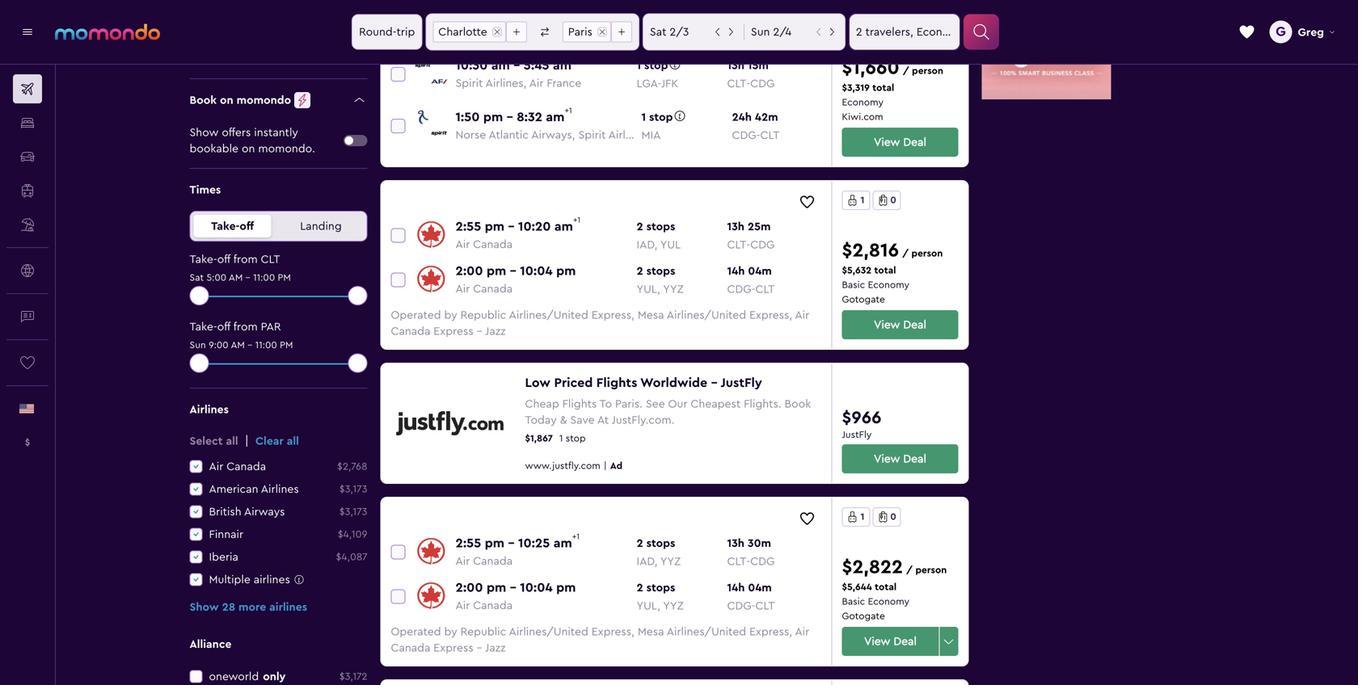 Task type: locate. For each thing, give the bounding box(es) containing it.
2 2:00 from the top
[[456, 582, 483, 595]]

1 vertical spatial 2:00 pm – 10:04 pm air canada
[[456, 582, 576, 612]]

5:00
[[207, 273, 227, 283]]

am right '10:25'
[[554, 537, 573, 550]]

jazz for $2,816
[[485, 326, 506, 337]]

0 vertical spatial person
[[913, 66, 944, 76]]

1 stop up "mia"
[[642, 111, 673, 123]]

13h inside 13h 15m clt - cdg
[[728, 60, 745, 71]]

on up offers at the top left of page
[[220, 94, 234, 106]]

group
[[381, 0, 969, 2]]

$3,173 for british airways
[[340, 507, 368, 518]]

0 vertical spatial basic
[[842, 281, 866, 290]]

landing
[[300, 221, 342, 232]]

pm inside 2:55 pm – 10:25 am +1
[[485, 537, 505, 550]]

spirit airlines image
[[432, 126, 448, 140]]

2 air canada image from the top
[[415, 583, 448, 610]]

air
[[530, 77, 544, 89], [456, 239, 470, 250], [456, 283, 470, 295], [795, 310, 810, 321], [209, 461, 224, 473], [456, 556, 470, 567], [456, 600, 470, 612], [795, 627, 810, 638]]

2 vertical spatial view deal
[[865, 636, 917, 648]]

stops inside 2 stops iad , yyz
[[647, 538, 676, 549]]

search for hotels image
[[13, 108, 42, 138]]

justfly
[[721, 377, 763, 390], [842, 431, 872, 440]]

1 stop for 8:32 am
[[642, 111, 673, 123]]

1 vertical spatial 2:00
[[456, 582, 483, 595]]

list item right remove image
[[611, 21, 632, 42]]

1 vertical spatial 14h 04m cdg - clt
[[728, 583, 775, 612]]

from inside take-off from par sun 9:00 am - 11:00 pm
[[234, 321, 258, 333]]

14h 04m cdg - clt for $2,822
[[728, 583, 775, 612]]

– up cheapest
[[712, 377, 718, 390]]

clt
[[728, 78, 747, 89], [761, 130, 780, 141], [728, 239, 747, 251], [261, 254, 280, 265], [756, 284, 775, 295], [728, 556, 747, 568], [756, 601, 775, 612]]

total inside $2,822 / person $5,644 total basic economy gotogate
[[875, 583, 897, 593]]

2:00 down 2:55 pm – 10:25 am +1
[[456, 582, 483, 595]]

total inside $1,660 / person $3,319 total economy kiwi.com
[[873, 83, 895, 93]]

0 horizontal spatial sun
[[190, 341, 206, 351]]

0 vertical spatial pm
[[278, 273, 291, 283]]

from down the take-off
[[234, 254, 258, 265]]

person for $2,816
[[912, 249, 943, 259]]

charlotte list
[[433, 21, 527, 42]]

2 mesa from the top
[[638, 627, 665, 638]]

1 vertical spatial airlines
[[190, 404, 229, 416]]

1 vertical spatial sun
[[190, 341, 206, 351]]

air canada image
[[415, 221, 448, 249], [415, 266, 448, 293]]

take- up "5:00" in the top left of the page
[[190, 254, 217, 265]]

view deal link for $2,822
[[842, 628, 940, 657]]

14h down the 13h 30m clt - cdg
[[728, 583, 745, 594]]

gotogate down $5,644
[[842, 612, 886, 622]]

- inside 24h 42m cdg - clt
[[757, 130, 761, 141]]

9:00
[[209, 341, 229, 351]]

, inside 2 stops iad , yul
[[655, 239, 658, 251]]

0 vertical spatial on
[[220, 94, 234, 106]]

2 stops from the top
[[647, 266, 676, 277]]

clt inside 'take-off from clt sat 5:00 am - 11:00 pm'
[[261, 254, 280, 265]]

0 vertical spatial off
[[240, 221, 254, 232]]

basic
[[842, 281, 866, 290], [842, 598, 866, 607]]

person inside $1,660 / person $3,319 total economy kiwi.com
[[913, 66, 944, 76]]

air france image
[[432, 75, 448, 88]]

+1 down the france
[[565, 107, 572, 115]]

yul inside 2 stops iad , yul
[[661, 239, 681, 251]]

show for show 28 more airlines
[[190, 602, 219, 614]]

book on momondo region
[[186, 79, 371, 169]]

0 vertical spatial iad
[[637, 239, 655, 251]]

airlines inside button
[[270, 602, 307, 614]]

our
[[669, 399, 688, 410]]

go to explore image
[[13, 256, 42, 286]]

person
[[913, 66, 944, 76], [912, 249, 943, 259], [916, 566, 947, 576]]

14h 04m cdg - clt down 13h 25m clt - cdg at the right
[[728, 266, 775, 295]]

gotogate inside $2,822 / person $5,644 total basic economy gotogate
[[842, 612, 886, 622]]

1 view deal button from the top
[[842, 128, 959, 157]]

off
[[240, 221, 254, 232], [217, 254, 230, 265], [217, 321, 230, 333]]

airlines
[[609, 129, 647, 141], [190, 404, 229, 416], [261, 484, 299, 495]]

take-off 1 slider for clt
[[190, 286, 209, 306]]

2 iad from the top
[[637, 556, 655, 568]]

0 vertical spatial justfly
[[721, 377, 763, 390]]

2:00 pm – 10:04 pm air canada
[[456, 265, 576, 295], [456, 582, 576, 612]]

person inside $2,816 / person $5,632 total basic economy gotogate
[[912, 249, 943, 259]]

list item
[[506, 21, 527, 42], [611, 21, 632, 42]]

take-off from clt sat 5:00 am - 11:00 pm
[[190, 254, 291, 283]]

air canada image for 2:00 pm
[[415, 266, 448, 293]]

list item for charlotte
[[506, 21, 527, 42]]

express for $2,816
[[434, 326, 474, 337]]

13h for $2,816
[[728, 221, 745, 232]]

justfly down $966
[[842, 431, 872, 440]]

0 vertical spatial book
[[190, 94, 217, 106]]

0 vertical spatial |
[[245, 435, 249, 448]]

list item for paris
[[611, 21, 632, 42]]

cdg
[[751, 78, 775, 89], [732, 130, 757, 141], [751, 239, 775, 251], [728, 284, 752, 295], [751, 556, 775, 568], [728, 601, 752, 612]]

/ right $2,822
[[907, 566, 913, 576]]

yul
[[661, 239, 681, 251], [637, 284, 658, 295], [637, 601, 658, 612]]

view deal link down $2,816 / person $5,632 total basic economy gotogate
[[842, 310, 959, 340]]

on inside dropdown button
[[220, 94, 234, 106]]

am
[[492, 59, 510, 72], [553, 59, 572, 72], [546, 111, 565, 124], [555, 220, 573, 233], [554, 537, 573, 550]]

0 vertical spatial take-off 1 slider
[[190, 286, 209, 306]]

person for $2,822
[[916, 566, 947, 576]]

1 express from the top
[[434, 326, 474, 337]]

total
[[873, 83, 895, 93], [875, 266, 897, 276], [875, 583, 897, 593]]

basic inside $2,822 / person $5,644 total basic economy gotogate
[[842, 598, 866, 607]]

1 up the lga-
[[637, 60, 642, 71]]

0 vertical spatial republic
[[461, 310, 507, 321]]

person right $2,822
[[916, 566, 947, 576]]

0 vertical spatial operated
[[391, 310, 441, 321]]

take-off 2 slider for clt
[[348, 286, 368, 306]]

0 vertical spatial spirit
[[456, 77, 483, 89]]

2 list item from the left
[[611, 21, 632, 42]]

0 vertical spatial by
[[445, 310, 458, 321]]

+1 inside 1:50 pm – 8:32 am +1
[[565, 107, 572, 115]]

0 vertical spatial 11:00
[[253, 273, 275, 283]]

mesa down 2 stops iad , yyz
[[638, 627, 665, 638]]

advertisement element
[[982, 0, 1112, 99]]

0 vertical spatial airlines
[[254, 575, 290, 586]]

+1 for $2,816
[[573, 216, 581, 224]]

1 vertical spatial operated by republic airlines/united express, mesa airlines/united express, air canada express - jazz
[[391, 627, 810, 654]]

1 vertical spatial mesa
[[638, 627, 665, 638]]

total down $1,660
[[873, 83, 895, 93]]

sat left "5:00" in the top left of the page
[[190, 273, 204, 283]]

0 vertical spatial yyz
[[664, 284, 684, 295]]

$2,816 / person $5,632 total basic economy gotogate
[[842, 241, 943, 305]]

0 vertical spatial 14h 04m cdg - clt
[[728, 266, 775, 295]]

2 from from the top
[[234, 321, 258, 333]]

1 vertical spatial 2 stops yul , yyz
[[637, 583, 684, 612]]

am right 10:20
[[555, 220, 573, 233]]

sun 2/4 button
[[745, 14, 845, 50]]

pm inside 'take-off from clt sat 5:00 am - 11:00 pm'
[[278, 273, 291, 283]]

1 vertical spatial from
[[234, 321, 258, 333]]

2 operated by republic airlines/united express, mesa airlines/united express, air canada express - jazz from the top
[[391, 627, 810, 654]]

,
[[655, 239, 658, 251], [658, 284, 661, 295], [655, 556, 658, 568], [658, 601, 661, 612]]

1 vertical spatial flights
[[563, 399, 597, 410]]

view deal link down $2,822 / person $5,644 total basic economy gotogate
[[842, 628, 940, 657]]

1 vertical spatial $3,173
[[340, 507, 368, 518]]

off up 'take-off from clt sat 5:00 am - 11:00 pm'
[[240, 221, 254, 232]]

airlines/united
[[509, 310, 589, 321], [667, 310, 747, 321], [509, 627, 589, 638], [667, 627, 747, 638]]

14h down 13h 25m clt - cdg at the right
[[728, 266, 745, 277]]

1 list item from the left
[[506, 21, 527, 42]]

2 14h from the top
[[728, 583, 745, 594]]

off up "5:00" in the top left of the page
[[217, 254, 230, 265]]

worldwide
[[641, 377, 708, 390]]

sat left 2/3
[[650, 26, 667, 38]]

1 vertical spatial stop
[[650, 111, 673, 123]]

justfly up flights.
[[721, 377, 763, 390]]

2 air canada image from the top
[[415, 266, 448, 293]]

gotogate
[[842, 295, 886, 305], [842, 612, 886, 622]]

take-off 1 slider
[[190, 286, 209, 306], [190, 354, 209, 373]]

charlotte list item
[[433, 21, 506, 42]]

iberia
[[209, 552, 239, 563]]

2 express from the top
[[434, 643, 474, 654]]

1 vertical spatial $3,173 button
[[340, 505, 368, 520]]

remove image
[[599, 28, 607, 36]]

- inside 13h 25m clt - cdg
[[747, 239, 751, 251]]

pm for par
[[280, 341, 293, 351]]

spirit down 10:30
[[456, 77, 483, 89]]

am for par
[[231, 341, 245, 351]]

from for clt
[[234, 254, 258, 265]]

– inside 1:50 pm – 8:32 am +1
[[507, 111, 513, 124]]

2 stops yul , yyz down 2 stops iad , yyz
[[637, 583, 684, 612]]

2 14h 04m cdg - clt from the top
[[728, 583, 775, 612]]

take-off 1 slider down the 9:00 on the left
[[190, 354, 209, 373]]

1 14h from the top
[[728, 266, 745, 277]]

clt down 13h 25m clt - cdg at the right
[[756, 284, 775, 295]]

total down $2,822
[[875, 583, 897, 593]]

13h left 25m
[[728, 221, 745, 232]]

, inside 2 stops iad , yyz
[[655, 556, 658, 568]]

11:00 inside take-off from par sun 9:00 am - 11:00 pm
[[255, 341, 277, 351]]

cdg down 30m
[[751, 556, 775, 568]]

gotogate inside $2,816 / person $5,632 total basic economy gotogate
[[842, 295, 886, 305]]

2 take-off 2 slider from the top
[[348, 354, 368, 373]]

airlines down the lga-
[[609, 129, 647, 141]]

1 horizontal spatial on
[[242, 143, 255, 154]]

0 vertical spatial air canada image
[[415, 221, 448, 249]]

view
[[875, 137, 901, 148], [875, 319, 901, 331], [875, 454, 901, 465], [865, 636, 891, 648]]

- inside 13h 15m clt - cdg
[[747, 78, 751, 89]]

0 horizontal spatial spirit
[[456, 77, 483, 89]]

view deal for $2,816
[[875, 319, 927, 331]]

yyz for $2,822
[[664, 601, 684, 612]]

– down 2:55 pm – 10:20 am +1
[[510, 265, 517, 278]]

from left par
[[234, 321, 258, 333]]

gotogate link down $5,632
[[842, 293, 959, 307]]

paris list item
[[563, 21, 611, 42]]

economy down $5,644
[[868, 598, 910, 607]]

1 horizontal spatial book
[[785, 399, 812, 410]]

book inside dropdown button
[[190, 94, 217, 106]]

– up spirit airlines, air france
[[514, 59, 520, 72]]

$3,173 button for british airways
[[340, 505, 368, 520]]

1 from from the top
[[234, 254, 258, 265]]

2:55 inside 2:55 pm – 10:20 am +1
[[456, 220, 481, 233]]

economy down $5,632
[[868, 281, 910, 290]]

– left 10:20
[[508, 220, 515, 233]]

3 13h from the top
[[728, 538, 745, 549]]

2 10:04 from the top
[[520, 582, 553, 595]]

1 republic from the top
[[461, 310, 507, 321]]

2 view deal link from the top
[[842, 310, 959, 340]]

am inside 'take-off from clt sat 5:00 am - 11:00 pm'
[[229, 273, 243, 283]]

13h inside the 13h 30m clt - cdg
[[728, 538, 745, 549]]

off inside take-off from par sun 9:00 am - 11:00 pm
[[217, 321, 230, 333]]

am inside 1:50 pm – 8:32 am +1
[[546, 111, 565, 124]]

1 horizontal spatial list item
[[611, 21, 632, 42]]

pm inside 1:50 pm – 8:32 am +1
[[484, 111, 503, 124]]

2 vertical spatial /
[[907, 566, 913, 576]]

+1 right 10:20
[[573, 216, 581, 224]]

flights
[[597, 377, 638, 390], [563, 399, 597, 410]]

list item inside the charlotte button
[[506, 21, 527, 42]]

air canada image
[[415, 538, 448, 566], [415, 583, 448, 610]]

yul for $2,822
[[637, 601, 658, 612]]

www.justfly.com | ad
[[525, 462, 623, 471]]

14h
[[728, 266, 745, 277], [728, 583, 745, 594]]

1 04m from the top
[[748, 266, 772, 277]]

1 vertical spatial am
[[231, 341, 245, 351]]

show offers instantly bookable on momondo.
[[190, 127, 315, 154]]

1 vertical spatial yyz
[[661, 556, 681, 568]]

airlines up show 28 more airlines button
[[254, 575, 290, 586]]

/ inside $2,816 / person $5,632 total basic economy gotogate
[[903, 249, 909, 259]]

show inside 'show offers instantly bookable on momondo.'
[[190, 127, 219, 138]]

list item right remove icon
[[506, 21, 527, 42]]

1 air canada image from the top
[[415, 538, 448, 566]]

0 for $2,822
[[891, 513, 897, 522]]

2 2 stops yul , yyz from the top
[[637, 583, 684, 612]]

2 stops yul , yyz
[[637, 266, 684, 295], [637, 583, 684, 612]]

flights.
[[744, 399, 782, 410]]

show left 28
[[190, 602, 219, 614]]

2:55 inside 2:55 pm – 10:25 am +1
[[456, 537, 481, 550]]

person inside $2,822 / person $5,644 total basic economy gotogate
[[916, 566, 947, 576]]

2:00 pm – 10:04 pm air canada down 2:55 pm – 10:25 am +1
[[456, 582, 576, 612]]

off inside option
[[240, 221, 254, 232]]

iad inside 2 stops iad , yul
[[637, 239, 655, 251]]

2 inside 2 stops iad , yyz
[[637, 538, 644, 549]]

republic for $2,816
[[461, 310, 507, 321]]

2 vertical spatial total
[[875, 583, 897, 593]]

airlines region
[[186, 389, 368, 686]]

0 vertical spatial jazz
[[485, 326, 506, 337]]

0 vertical spatial sat
[[650, 26, 667, 38]]

1 vertical spatial gotogate
[[842, 612, 886, 622]]

british
[[209, 507, 242, 518]]

view deal for $2,822
[[865, 636, 917, 648]]

+1 inside 2:55 pm – 10:25 am +1
[[573, 533, 580, 541]]

am for clt
[[229, 273, 243, 283]]

2 gotogate link from the top
[[842, 610, 959, 624]]

kiwi.com
[[842, 112, 884, 122]]

2 $3,173 button from the top
[[340, 505, 368, 520]]

0 vertical spatial view deal
[[875, 137, 927, 148]]

14h for $2,816
[[728, 266, 745, 277]]

am inside 2:55 pm – 10:25 am +1
[[554, 537, 573, 550]]

1 basic from the top
[[842, 281, 866, 290]]

$3,173 up $4,109 button
[[340, 507, 368, 518]]

0 vertical spatial 2:00
[[456, 265, 483, 278]]

off inside 'take-off from clt sat 5:00 am - 11:00 pm'
[[217, 254, 230, 265]]

| left clear
[[245, 435, 249, 448]]

iad
[[637, 239, 655, 251], [637, 556, 655, 568]]

1 10:04 from the top
[[520, 265, 553, 278]]

cdg inside 13h 25m clt - cdg
[[751, 239, 775, 251]]

10:04 down 10:20
[[520, 265, 553, 278]]

round-trip button
[[352, 14, 423, 50]]

1 vertical spatial 1 stop
[[642, 111, 673, 123]]

view deal button for $2,816
[[842, 310, 959, 340]]

person down 2 travelers, economy
[[913, 66, 944, 76]]

1 vertical spatial 11:00
[[255, 341, 277, 351]]

airways,
[[532, 129, 576, 141]]

1 stops from the top
[[647, 221, 676, 232]]

$3,173 button for american airlines
[[340, 482, 368, 497]]

30m
[[748, 538, 772, 549]]

2 04m from the top
[[748, 583, 772, 594]]

airlines inside dropdown button
[[190, 404, 229, 416]]

0 vertical spatial mesa
[[638, 310, 665, 321]]

1 vertical spatial show
[[190, 602, 219, 614]]

clt down the 13h 30m clt - cdg
[[756, 601, 775, 612]]

28
[[222, 602, 235, 614]]

–
[[514, 59, 520, 72], [507, 111, 513, 124], [508, 220, 515, 233], [510, 265, 517, 278], [712, 377, 718, 390], [508, 537, 515, 550], [510, 582, 517, 595]]

1 vertical spatial express
[[434, 643, 474, 654]]

2 2:00 pm – 10:04 pm air canada from the top
[[456, 582, 576, 612]]

mesa for $2,816
[[638, 310, 665, 321]]

1 vertical spatial 14h
[[728, 583, 745, 594]]

$3,173 button up $4,109 button
[[340, 505, 368, 520]]

clear all button
[[256, 434, 299, 450]]

view deal button down kiwi.com link in the top of the page
[[842, 128, 959, 157]]

only
[[263, 672, 286, 683]]

economy
[[917, 26, 966, 38], [842, 98, 884, 107], [868, 281, 910, 290], [868, 598, 910, 607]]

$3,173 down $2,768
[[340, 485, 368, 495]]

1 vertical spatial operated
[[391, 627, 441, 638]]

paris list
[[563, 21, 632, 42]]

1 vertical spatial gotogate link
[[842, 610, 959, 624]]

yyz inside 2 stops iad , yyz
[[661, 556, 681, 568]]

clt inside 13h 25m clt - cdg
[[728, 239, 747, 251]]

justfly inside $966 justfly view deal
[[842, 431, 872, 440]]

air canada down 2:55 pm – 10:25 am +1
[[456, 556, 513, 567]]

1 air canada image from the top
[[415, 221, 448, 249]]

2 inside 2 stops iad , yul
[[637, 221, 644, 232]]

2:55 pm – 10:25 am +1
[[456, 533, 580, 550]]

take- inside 'take-off from clt sat 5:00 am - 11:00 pm'
[[190, 254, 217, 265]]

0 vertical spatial view deal link
[[842, 128, 959, 157]]

times region
[[190, 169, 368, 389]]

0 vertical spatial yul
[[661, 239, 681, 251]]

basic inside $2,816 / person $5,632 total basic economy gotogate
[[842, 281, 866, 290]]

0 horizontal spatial all
[[226, 436, 238, 447]]

1 vertical spatial pm
[[280, 341, 293, 351]]

pm for clt
[[278, 273, 291, 283]]

view inside $966 justfly view deal
[[875, 454, 901, 465]]

yyz
[[664, 284, 684, 295], [661, 556, 681, 568], [664, 601, 684, 612]]

operated
[[391, 310, 441, 321], [391, 627, 441, 638]]

navigation menu image
[[19, 24, 36, 40]]

/ for $2,822
[[907, 566, 913, 576]]

1
[[637, 60, 642, 71], [642, 111, 646, 123], [861, 196, 865, 205], [560, 434, 563, 444], [861, 513, 865, 522]]

4 stops from the top
[[647, 583, 676, 594]]

1 vertical spatial view deal link
[[842, 310, 959, 340]]

1 vertical spatial on
[[242, 143, 255, 154]]

total inside $2,816 / person $5,632 total basic economy gotogate
[[875, 266, 897, 276]]

| inside $966 'tab'
[[604, 462, 607, 471]]

1 2:00 pm – 10:04 pm air canada from the top
[[456, 265, 576, 295]]

1 14h 04m cdg - clt from the top
[[728, 266, 775, 295]]

0 vertical spatial take-off 2 slider
[[348, 286, 368, 306]]

gotogate link down $5,644
[[842, 610, 959, 624]]

mesa up low priced flights worldwide – justfly
[[638, 310, 665, 321]]

spirit right airways,
[[579, 129, 606, 141]]

1 2:00 from the top
[[456, 265, 483, 278]]

operated for $2,822
[[391, 627, 441, 638]]

clt inside 24h 42m cdg - clt
[[761, 130, 780, 141]]

11:00 inside 'take-off from clt sat 5:00 am - 11:00 pm'
[[253, 273, 275, 283]]

2:55 left '10:25'
[[456, 537, 481, 550]]

1 vertical spatial by
[[445, 627, 458, 638]]

2 by from the top
[[445, 627, 458, 638]]

1 horizontal spatial airlines
[[261, 484, 299, 495]]

open trips drawer image
[[1240, 24, 1256, 40]]

10:04
[[520, 265, 553, 278], [520, 582, 553, 595]]

airlines button
[[190, 402, 368, 418]]

book inside cheap flights to paris. see our cheapest flights. book today & save at justfly.com. $1,867 1 stop
[[785, 399, 812, 410]]

2 vertical spatial person
[[916, 566, 947, 576]]

1 take-off 2 slider from the top
[[348, 286, 368, 306]]

stop down 'save'
[[566, 434, 586, 444]]

1 horizontal spatial sun
[[751, 26, 770, 38]]

am up airways,
[[546, 111, 565, 124]]

2:00 pm – 10:04 pm air canada down 2:55 pm – 10:20 am +1
[[456, 265, 576, 295]]

view down kiwi.com link in the top of the page
[[875, 137, 901, 148]]

take-off 2 slider
[[348, 286, 368, 306], [348, 354, 368, 373]]

2 basic from the top
[[842, 598, 866, 607]]

1 down & at left
[[560, 434, 563, 444]]

am inside take-off from par sun 9:00 am - 11:00 pm
[[231, 341, 245, 351]]

take- inside take-off from par sun 9:00 am - 11:00 pm
[[190, 321, 217, 333]]

1 vertical spatial |
[[604, 462, 607, 471]]

0 vertical spatial air canada
[[456, 239, 513, 250]]

pm inside take-off from par sun 9:00 am - 11:00 pm
[[280, 341, 293, 351]]

american
[[209, 484, 258, 495]]

1 iad from the top
[[637, 239, 655, 251]]

1 vertical spatial iad
[[637, 556, 655, 568]]

2
[[857, 26, 863, 38], [637, 221, 644, 232], [637, 266, 644, 277], [637, 538, 644, 549], [637, 583, 644, 594]]

Landing radio
[[279, 215, 364, 238]]

2 republic from the top
[[461, 627, 507, 638]]

show
[[190, 127, 219, 138], [190, 602, 219, 614]]

2 13h from the top
[[728, 221, 745, 232]]

norse atlantic airways image
[[415, 110, 432, 124]]

1 take-off 1 slider from the top
[[190, 286, 209, 306]]

1 vertical spatial book
[[785, 399, 812, 410]]

view for $1,660
[[875, 137, 901, 148]]

1 vertical spatial basic
[[842, 598, 866, 607]]

gotogate link
[[842, 293, 959, 307], [842, 610, 959, 624]]

cdg down 13h 25m clt - cdg at the right
[[728, 284, 752, 295]]

economy inside $2,816 / person $5,632 total basic economy gotogate
[[868, 281, 910, 290]]

sun left 2/4 at the top right of the page
[[751, 26, 770, 38]]

0 vertical spatial $3,173 button
[[340, 482, 368, 497]]

0 vertical spatial take-
[[211, 221, 240, 232]]

/ inside $2,822 / person $5,644 total basic economy gotogate
[[907, 566, 913, 576]]

take-off 1 slider for par
[[190, 354, 209, 373]]

0 vertical spatial 13h
[[728, 60, 745, 71]]

11:00 right "5:00" in the top left of the page
[[253, 273, 275, 283]]

take-off from par sun 9:00 am - 11:00 pm
[[190, 321, 293, 351]]

13h for $2,822
[[728, 538, 745, 549]]

charlotte
[[439, 26, 488, 38]]

1 gotogate link from the top
[[842, 293, 959, 307]]

stop up "mia"
[[650, 111, 673, 123]]

1 vertical spatial justfly
[[842, 431, 872, 440]]

2 show from the top
[[190, 602, 219, 614]]

24h 42m cdg - clt
[[732, 111, 780, 141]]

$3,173 button down $2,768
[[340, 482, 368, 497]]

total for $2,816
[[875, 266, 897, 276]]

take-off 2 slider for par
[[348, 354, 368, 373]]

1 gotogate from the top
[[842, 295, 886, 305]]

1 vertical spatial off
[[217, 254, 230, 265]]

1 vertical spatial 10:04
[[520, 582, 553, 595]]

1 vertical spatial air canada
[[209, 461, 266, 473]]

3 stops from the top
[[647, 538, 676, 549]]

clt right 2 stops iad , yul
[[728, 239, 747, 251]]

$
[[25, 438, 30, 448]]

person right the $2,816
[[912, 249, 943, 259]]

1 mesa from the top
[[638, 310, 665, 321]]

0 vertical spatial stop
[[645, 60, 668, 71]]

+1 right '10:25'
[[573, 533, 580, 541]]

1 vertical spatial 13h
[[728, 221, 745, 232]]

am up the france
[[553, 59, 572, 72]]

take- for take-off from clt sat 5:00 am - 11:00 pm
[[190, 254, 217, 265]]

show inside button
[[190, 602, 219, 614]]

american airlines
[[209, 484, 299, 495]]

1 vertical spatial air canada image
[[415, 266, 448, 293]]

13h inside 13h 25m clt - cdg
[[728, 221, 745, 232]]

10:30 am – 5:45 am +1
[[456, 55, 579, 72]]

2 vertical spatial yyz
[[664, 601, 684, 612]]

– left '10:25'
[[508, 537, 515, 550]]

take- inside option
[[211, 221, 240, 232]]

1 13h from the top
[[728, 60, 745, 71]]

cdg down the 13h 30m clt - cdg
[[728, 601, 752, 612]]

0 vertical spatial am
[[229, 273, 243, 283]]

1 view deal link from the top
[[842, 128, 959, 157]]

3 view deal link from the top
[[842, 628, 940, 657]]

2:55 left 10:20
[[456, 220, 481, 233]]

2 stops iad , yyz
[[637, 538, 681, 568]]

1 vertical spatial take-off 1 slider
[[190, 354, 209, 373]]

1 show from the top
[[190, 127, 219, 138]]

1 operated from the top
[[391, 310, 441, 321]]

air canada up american
[[209, 461, 266, 473]]

gotogate down $5,632
[[842, 295, 886, 305]]

0 vertical spatial show
[[190, 127, 219, 138]]

view for $2,822
[[865, 636, 891, 648]]

0 vertical spatial 10:04
[[520, 265, 553, 278]]

pm up par
[[278, 273, 291, 283]]

yul for $2,816
[[637, 284, 658, 295]]

ad
[[611, 462, 623, 471]]

airlines
[[254, 575, 290, 586], [270, 602, 307, 614]]

deal for $1,660
[[904, 137, 927, 148]]

view deal button down $966
[[842, 445, 959, 474]]

0 vertical spatial 2:55
[[456, 220, 481, 233]]

air canada down 2:55 pm – 10:20 am +1
[[456, 239, 513, 250]]

+1 inside 10:30 am – 5:45 am +1
[[572, 55, 579, 63]]

atlantic
[[489, 129, 529, 141]]

1 vertical spatial yul
[[637, 284, 658, 295]]

2:55 for $2,822
[[456, 537, 481, 550]]

1 $3,173 from the top
[[340, 485, 368, 495]]

04m down the 13h 30m clt - cdg
[[748, 583, 772, 594]]

2 $3,173 from the top
[[340, 507, 368, 518]]

1 horizontal spatial |
[[604, 462, 607, 471]]

– inside 2:55 pm – 10:25 am +1
[[508, 537, 515, 550]]

alliance region
[[186, 624, 368, 686]]

show up "bookable" on the top of the page
[[190, 127, 219, 138]]

4 view deal button from the top
[[842, 628, 959, 657]]

view down $2,816 / person $5,632 total basic economy gotogate
[[875, 319, 901, 331]]

2 view deal button from the top
[[842, 310, 959, 340]]

am up airlines,
[[492, 59, 510, 72]]

2 vertical spatial 13h
[[728, 538, 745, 549]]

1 vertical spatial person
[[912, 249, 943, 259]]

0 vertical spatial total
[[873, 83, 895, 93]]

11:00 for clt
[[253, 273, 275, 283]]

view deal button down $2,822 / person $5,644 total basic economy gotogate
[[842, 628, 959, 657]]

1 jazz from the top
[[485, 326, 506, 337]]

2:00 pm – 10:04 pm air canada for $2,822
[[456, 582, 576, 612]]

0 vertical spatial sun
[[751, 26, 770, 38]]

view deal down kiwi.com link in the top of the page
[[875, 137, 927, 148]]

- inside the 13h 30m clt - cdg
[[747, 556, 751, 568]]

1 vertical spatial 04m
[[748, 583, 772, 594]]

1 horizontal spatial spirit
[[579, 129, 606, 141]]

1 2 stops yul , yyz from the top
[[637, 266, 684, 295]]

2:00 for $2,822
[[456, 582, 483, 595]]

from for par
[[234, 321, 258, 333]]

stop up lga-jfk
[[645, 60, 668, 71]]

2:00 pm – 10:04 pm air canada for $2,816
[[456, 265, 576, 295]]

stop for 5:45 am
[[645, 60, 668, 71]]

2 take-off 1 slider from the top
[[190, 354, 209, 373]]

total down the $2,816
[[875, 266, 897, 276]]

airlines up 'select'
[[190, 404, 229, 416]]

1 stop up the lga-
[[637, 60, 668, 71]]

economy up kiwi.com
[[842, 98, 884, 107]]

momondo
[[237, 94, 291, 106]]

+1 inside 2:55 pm – 10:20 am +1
[[573, 216, 581, 224]]

2 jazz from the top
[[485, 643, 506, 654]]

13h 30m clt - cdg
[[728, 538, 775, 568]]

10:04 for $2,816
[[520, 265, 553, 278]]

flights up 'save'
[[563, 399, 597, 410]]

$966
[[842, 409, 882, 427]]

1 vertical spatial 2:55
[[456, 537, 481, 550]]

1 $3,173 button from the top
[[340, 482, 368, 497]]

– up atlantic
[[507, 111, 513, 124]]

basic down $5,632
[[842, 281, 866, 290]]

2 2:55 from the top
[[456, 537, 481, 550]]

1 by from the top
[[445, 310, 458, 321]]

2:55
[[456, 220, 481, 233], [456, 537, 481, 550]]

0 vertical spatial air canada image
[[415, 538, 448, 566]]

am inside 2:55 pm – 10:20 am +1
[[555, 220, 573, 233]]

04m down 13h 25m clt - cdg at the right
[[748, 266, 772, 277]]

from inside 'take-off from clt sat 5:00 am - 11:00 pm'
[[234, 254, 258, 265]]

2 gotogate from the top
[[842, 612, 886, 622]]

+1 for $1,660
[[572, 55, 579, 63]]

operated by republic airlines/united express, mesa airlines/united express, air canada express - jazz
[[391, 310, 810, 337], [391, 627, 810, 654]]

clt right 2 stops iad , yyz
[[728, 556, 747, 568]]

g
[[1277, 25, 1287, 39]]

express,
[[592, 310, 635, 321], [750, 310, 793, 321], [592, 627, 635, 638], [750, 627, 793, 638]]

cdg inside the 13h 30m clt - cdg
[[751, 556, 775, 568]]

off for take-off from clt sat 5:00 am - 11:00 pm
[[217, 254, 230, 265]]

take- for take-off
[[211, 221, 240, 232]]

/ inside $1,660 / person $3,319 total economy kiwi.com
[[903, 66, 910, 76]]

1 vertical spatial total
[[875, 266, 897, 276]]

iad inside 2 stops iad , yyz
[[637, 556, 655, 568]]

1 operated by republic airlines/united express, mesa airlines/united express, air canada express - jazz from the top
[[391, 310, 810, 337]]

1 2:55 from the top
[[456, 220, 481, 233]]

2 operated from the top
[[391, 627, 441, 638]]

cdg inside 24h 42m cdg - clt
[[732, 130, 757, 141]]

france
[[547, 77, 582, 89]]



Task type: describe. For each thing, give the bounding box(es) containing it.
air inside airlines region
[[209, 461, 224, 473]]

canada inside airlines region
[[227, 461, 266, 473]]

view deal button for $2,822
[[842, 628, 959, 657]]

– inside $966 'tab'
[[712, 377, 718, 390]]

travelers,
[[866, 26, 914, 38]]

2 vertical spatial airlines
[[261, 484, 299, 495]]

iad for $2,822
[[637, 556, 655, 568]]

swap departure airport and destination airport image
[[539, 25, 552, 38]]

united states (english) image
[[19, 404, 34, 414]]

by for $2,816
[[445, 310, 458, 321]]

paris.
[[616, 399, 643, 410]]

1 inside cheap flights to paris. see our cheapest flights. book today & save at justfly.com. $1,867 1 stop
[[560, 434, 563, 444]]

person for $1,660
[[913, 66, 944, 76]]

search for packages image
[[13, 210, 42, 239]]

2/3
[[670, 26, 689, 38]]

sun 2/4
[[751, 26, 792, 38]]

norse atlantic airways, spirit airlines
[[456, 129, 647, 141]]

economy inside $2,822 / person $5,644 total basic economy gotogate
[[868, 598, 910, 607]]

to
[[600, 399, 612, 410]]

air canada for $2,816
[[456, 239, 513, 250]]

search for trains image
[[13, 176, 42, 205]]

view deal button for $1,660
[[842, 128, 959, 157]]

airlines,
[[486, 77, 527, 89]]

| inside airlines region
[[245, 435, 249, 448]]

total for $1,660
[[873, 83, 895, 93]]

1 up $2,822
[[861, 513, 865, 522]]

offers
[[222, 127, 251, 138]]

$1,660
[[842, 58, 900, 77]]

clt inside 13h 15m clt - cdg
[[728, 78, 747, 89]]

view deal for $1,660
[[875, 137, 927, 148]]

operated by republic airlines/united express, mesa airlines/united express, air canada express - jazz for $2,816
[[391, 310, 810, 337]]

airlines region
[[186, 431, 368, 624]]

mia
[[642, 130, 661, 141]]

today
[[525, 415, 557, 426]]

gotogate for $2,816
[[842, 295, 886, 305]]

$ button
[[6, 427, 49, 459]]

show for show offers instantly bookable on momondo.
[[190, 127, 219, 138]]

2:55 for $2,816
[[456, 220, 481, 233]]

multiple
[[209, 575, 251, 586]]

alliance button
[[190, 637, 368, 653]]

$3,319
[[842, 83, 870, 93]]

ad button
[[607, 459, 623, 474]]

basic for $2,822
[[842, 598, 866, 607]]

04m for $2,816
[[748, 266, 772, 277]]

14h for $2,822
[[728, 583, 745, 594]]

remove image
[[493, 28, 501, 36]]

14h 04m cdg - clt for $2,816
[[728, 266, 775, 295]]

air canada image for 2:55 pm
[[415, 538, 448, 566]]

round-
[[359, 26, 397, 38]]

take-off
[[211, 221, 254, 232]]

total for $2,822
[[875, 583, 897, 593]]

lga-jfk
[[637, 78, 679, 89]]

1:50 pm – 8:32 am +1
[[456, 107, 572, 124]]

operated for $2,816
[[391, 310, 441, 321]]

momondo.
[[258, 143, 315, 154]]

24h
[[732, 111, 752, 123]]

gotogate link for $2,816
[[842, 293, 959, 307]]

2 horizontal spatial airlines
[[609, 129, 647, 141]]

mesa for $2,822
[[638, 627, 665, 638]]

13h for $1,660
[[728, 60, 745, 71]]

trip
[[397, 26, 415, 38]]

off for take-off
[[240, 221, 254, 232]]

13h 25m clt - cdg
[[728, 221, 775, 251]]

1:50
[[456, 111, 480, 124]]

by for $2,822
[[445, 627, 458, 638]]

republic for $2,822
[[461, 627, 507, 638]]

express for $2,822
[[434, 643, 474, 654]]

$2,768 button
[[337, 460, 368, 474]]

3 view deal button from the top
[[842, 445, 959, 474]]

$1,867
[[525, 434, 553, 444]]

view deal link for $1,660
[[842, 128, 959, 157]]

$4,109 button
[[338, 528, 368, 542]]

select all button
[[190, 434, 238, 450]]

round-trip
[[359, 26, 415, 38]]

10:30
[[456, 59, 488, 72]]

15m
[[748, 60, 769, 71]]

$5,644
[[842, 583, 873, 593]]

book on momondo button
[[190, 92, 368, 108]]

deal for $2,816
[[904, 319, 927, 331]]

am for $2,822
[[554, 537, 573, 550]]

lga-
[[637, 78, 662, 89]]

www.justfly.com
[[525, 462, 601, 471]]

sun inside take-off from par sun 9:00 am - 11:00 pm
[[190, 341, 206, 351]]

$5,632
[[842, 266, 872, 276]]

am for $2,816
[[555, 220, 573, 233]]

iad for $2,816
[[637, 239, 655, 251]]

1 vertical spatial spirit
[[579, 129, 606, 141]]

04m for $2,822
[[748, 583, 772, 594]]

clt inside the 13h 30m clt - cdg
[[728, 556, 747, 568]]

0 for $1,660
[[891, 31, 897, 40]]

paris button
[[556, 14, 639, 50]]

off for take-off from par sun 9:00 am - 11:00 pm
[[217, 321, 230, 333]]

view deal link for $2,816
[[842, 310, 959, 340]]

submit feedback about our site image
[[13, 303, 42, 332]]

stops inside 2 stops iad , yul
[[647, 221, 676, 232]]

gotogate link for $2,822
[[842, 610, 959, 624]]

2 stops yul , yyz for $2,822
[[637, 583, 684, 612]]

$3,172
[[340, 672, 368, 683]]

deal for $2,822
[[894, 636, 917, 648]]

10:25
[[519, 537, 550, 550]]

13h 15m clt - cdg
[[728, 60, 775, 89]]

yyz for $2,816
[[664, 284, 684, 295]]

$4,109
[[338, 530, 368, 540]]

jfk
[[662, 78, 679, 89]]

- inside take-off from par sun 9:00 am - 11:00 pm
[[248, 341, 253, 351]]

1 up "mia"
[[642, 111, 646, 123]]

flights inside cheap flights to paris. see our cheapest flights. book today & save at justfly.com. $1,867 1 stop
[[563, 399, 597, 410]]

search for flights image
[[13, 74, 42, 104]]

$1,660 / person $3,319 total economy kiwi.com
[[842, 58, 944, 122]]

air canada image for 2:55 pm
[[415, 221, 448, 249]]

1 stop for 5:45 am
[[637, 60, 668, 71]]

$3,173 for american airlines
[[340, 485, 368, 495]]

11:00 for par
[[255, 341, 277, 351]]

view for $2,816
[[875, 319, 901, 331]]

air canada for $2,822
[[456, 556, 513, 567]]

$2,816
[[842, 241, 900, 260]]

greg
[[1299, 26, 1325, 38]]

www.justfly.com image
[[391, 410, 509, 437]]

cheapest
[[691, 399, 741, 410]]

spirit airlines, air france
[[456, 77, 582, 89]]

gotogate for $2,822
[[842, 612, 886, 622]]

$4,087 button
[[336, 550, 368, 565]]

clear
[[256, 436, 284, 447]]

2:00 for $2,816
[[456, 265, 483, 278]]

10:04 for $2,822
[[520, 582, 553, 595]]

2 inside 'button'
[[857, 26, 863, 38]]

save
[[571, 415, 595, 426]]

sun inside button
[[751, 26, 770, 38]]

2 stops yul , yyz for $2,816
[[637, 266, 684, 295]]

take- for take-off from par sun 9:00 am - 11:00 pm
[[190, 321, 217, 333]]

$2,768
[[337, 462, 368, 472]]

basic for $2,816
[[842, 281, 866, 290]]

0 horizontal spatial justfly
[[721, 377, 763, 390]]

2/4
[[774, 26, 792, 38]]

bookable
[[190, 143, 239, 154]]

- inside 'take-off from clt sat 5:00 am - 11:00 pm'
[[246, 273, 251, 283]]

sat inside button
[[650, 26, 667, 38]]

sat 2/3 button
[[644, 14, 744, 50]]

2 travelers, economy
[[857, 26, 966, 38]]

select
[[190, 436, 223, 447]]

10:20
[[519, 220, 551, 233]]

deal inside $966 justfly view deal
[[904, 454, 927, 465]]

spirit airlines image
[[415, 58, 432, 72]]

operated by republic airlines/united express, mesa airlines/united express, air canada express - jazz for $2,822
[[391, 627, 810, 654]]

Take-off radio
[[194, 215, 271, 238]]

on inside 'show offers instantly bookable on momondo.'
[[242, 143, 255, 154]]

sat inside 'take-off from clt sat 5:00 am - 11:00 pm'
[[190, 273, 204, 283]]

air canada inside airlines region
[[209, 461, 266, 473]]

select all | clear all
[[190, 435, 299, 448]]

low
[[525, 377, 551, 390]]

norse
[[456, 129, 486, 141]]

42m
[[755, 111, 779, 123]]

alliance
[[190, 639, 232, 651]]

jazz for $2,822
[[485, 643, 506, 654]]

cheap flights to paris. see our cheapest flights. book today & save at justfly.com. $1,867 1 stop
[[525, 399, 812, 444]]

– inside 10:30 am – 5:45 am +1
[[514, 59, 520, 72]]

search for cars image
[[13, 142, 42, 171]]

cdg inside 13h 15m clt - cdg
[[751, 78, 775, 89]]

stop inside cheap flights to paris. see our cheapest flights. book today & save at justfly.com. $1,867 1 stop
[[566, 434, 586, 444]]

pm inside 2:55 pm – 10:20 am +1
[[485, 220, 505, 233]]

$966 tab
[[381, 363, 969, 484]]

1 up the $2,816
[[861, 196, 865, 205]]

/ for $2,816
[[903, 249, 909, 259]]

cheap
[[525, 399, 560, 410]]

8:32
[[517, 111, 543, 124]]

more
[[239, 602, 266, 614]]

– inside 2:55 pm – 10:20 am +1
[[508, 220, 515, 233]]

times
[[190, 184, 221, 196]]

$2,822 / person $5,644 total basic economy gotogate
[[842, 558, 947, 622]]

25m
[[748, 221, 771, 232]]

0 for $2,816
[[891, 196, 897, 205]]

show 28 more airlines
[[190, 602, 307, 614]]

charlotte button
[[427, 14, 534, 50]]

justfly.com.
[[612, 415, 675, 426]]

&
[[560, 415, 567, 426]]

at
[[598, 415, 609, 426]]

am for $1,660
[[553, 59, 572, 72]]

2 all from the left
[[287, 436, 299, 447]]

$4,087
[[336, 552, 368, 563]]

0 vertical spatial flights
[[597, 377, 638, 390]]

economy inside 'button'
[[917, 26, 966, 38]]

instantly
[[254, 127, 298, 138]]

economy inside $1,660 / person $3,319 total economy kiwi.com
[[842, 98, 884, 107]]

par
[[261, 321, 281, 333]]

+1 for $2,822
[[573, 533, 580, 541]]

1 all from the left
[[226, 436, 238, 447]]

– down 2:55 pm – 10:25 am +1
[[510, 582, 517, 595]]

show 28 more airlines button
[[190, 592, 368, 616]]

trips image
[[13, 349, 42, 378]]

only button
[[263, 669, 286, 686]]

5:45
[[524, 59, 550, 72]]

/ for $1,660
[[903, 66, 910, 76]]



Task type: vqa. For each thing, say whether or not it's contained in the screenshot.
BY for $2,816
yes



